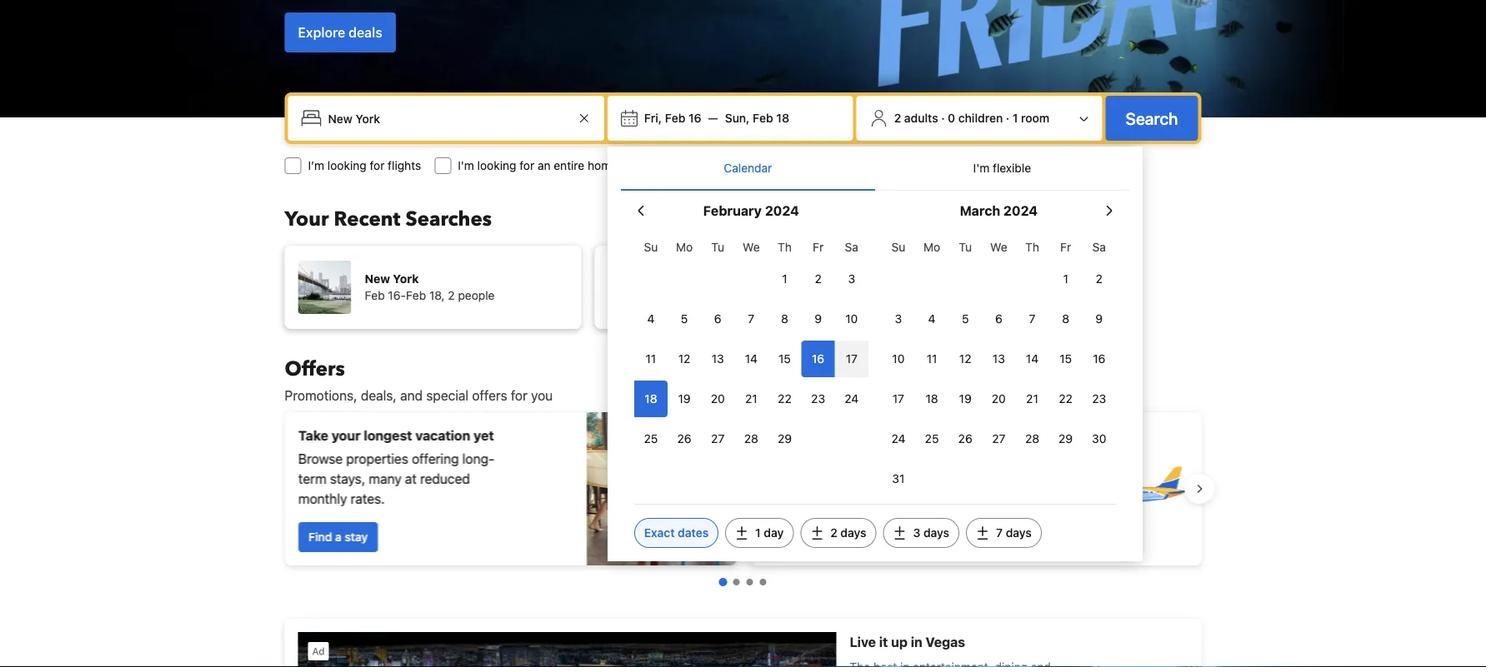 Task type: describe. For each thing, give the bounding box(es) containing it.
monthly
[[298, 491, 347, 507]]

rates.
[[350, 491, 384, 507]]

search button
[[1106, 96, 1198, 141]]

region containing take your longest vacation yet
[[271, 406, 1215, 573]]

recent
[[334, 206, 401, 233]]

17 for 17 option
[[893, 392, 905, 406]]

grid for march
[[882, 231, 1116, 498]]

13 March 2024 checkbox
[[982, 341, 1016, 378]]

march 2024
[[960, 203, 1038, 219]]

flexibility
[[763, 481, 817, 497]]

27 for 27 february 2024 option
[[711, 432, 725, 446]]

for for work
[[797, 159, 811, 173]]

away
[[786, 438, 819, 454]]

23 March 2024 checkbox
[[1083, 381, 1116, 418]]

25 March 2024 checkbox
[[915, 421, 949, 458]]

29 for 29 checkbox
[[778, 432, 792, 446]]

26 February 2024 checkbox
[[668, 421, 701, 458]]

—
[[708, 111, 718, 125]]

8 for 8 february 2024 checkbox
[[781, 312, 789, 326]]

browse
[[298, 451, 343, 467]]

12 for 12 february 2024 "option"
[[678, 352, 691, 366]]

1 inside option
[[1063, 272, 1069, 286]]

or
[[621, 159, 632, 173]]

2 vertical spatial 3
[[913, 526, 921, 540]]

7 for "7" option
[[748, 312, 755, 326]]

explore deals link
[[285, 13, 396, 53]]

i'm for i'm looking for an entire home or apartment
[[458, 159, 474, 173]]

2 adults · 0 children · 1 room
[[894, 111, 1050, 125]]

28 February 2024 checkbox
[[735, 421, 768, 458]]

inspired
[[788, 461, 837, 477]]

tu for march 2024
[[959, 241, 972, 254]]

3 February 2024 checkbox
[[835, 261, 869, 298]]

your
[[285, 206, 329, 233]]

sun,
[[725, 111, 750, 125]]

at
[[405, 471, 416, 487]]

flexible
[[993, 161, 1031, 175]]

get
[[763, 461, 785, 477]]

15 for 15 february 2024 option
[[779, 352, 791, 366]]

1 horizontal spatial 18
[[777, 111, 790, 125]]

room
[[1021, 111, 1050, 125]]

12 March 2024 checkbox
[[949, 341, 982, 378]]

children
[[959, 111, 1003, 125]]

new
[[365, 272, 390, 286]]

looking for i'm
[[328, 159, 367, 173]]

31
[[892, 472, 905, 486]]

22 for 22 february 2024 option
[[778, 392, 792, 406]]

explore deals
[[298, 25, 383, 40]]

offering
[[412, 451, 459, 467]]

16 cell
[[802, 338, 835, 378]]

offers main content
[[271, 356, 1215, 668]]

11 for 11 march 2024 checkbox
[[927, 352, 937, 366]]

long-
[[462, 451, 494, 467]]

21 February 2024 checkbox
[[735, 381, 768, 418]]

take your longest vacation yet browse properties offering long- term stays, many at reduced monthly rates.
[[298, 428, 494, 507]]

20 March 2024 checkbox
[[982, 381, 1016, 418]]

15 for 15 checkbox
[[1060, 352, 1072, 366]]

i'm looking for flights
[[308, 159, 421, 173]]

compare
[[851, 461, 904, 477]]

fly away to your dream vacation image
[[1072, 431, 1188, 548]]

march
[[960, 203, 1001, 219]]

an
[[538, 159, 551, 173]]

18,
[[429, 289, 445, 303]]

19 for 19 march 2024 checkbox
[[959, 392, 972, 406]]

22 February 2024 checkbox
[[768, 381, 802, 418]]

11 March 2024 checkbox
[[915, 341, 949, 378]]

sa for february 2024
[[845, 241, 859, 254]]

2 days
[[831, 526, 867, 540]]

14 February 2024 checkbox
[[735, 341, 768, 378]]

13 for 13 option
[[712, 352, 724, 366]]

stay
[[344, 531, 367, 544]]

grid for february
[[634, 231, 869, 458]]

0
[[948, 111, 956, 125]]

people
[[458, 289, 495, 303]]

mo for february
[[676, 241, 693, 254]]

you
[[531, 388, 553, 404]]

i'm looking for an entire home or apartment
[[458, 159, 691, 173]]

take
[[298, 428, 328, 444]]

exact dates
[[644, 526, 709, 540]]

adults
[[904, 111, 938, 125]]

feb down the new
[[365, 289, 385, 303]]

8 February 2024 checkbox
[[768, 301, 802, 338]]

book
[[934, 461, 964, 477]]

i'm flexible button
[[875, 147, 1130, 190]]

fri,
[[644, 111, 662, 125]]

apartment
[[635, 159, 691, 173]]

10 February 2024 checkbox
[[835, 301, 869, 338]]

9 February 2024 checkbox
[[802, 301, 835, 338]]

14 March 2024 checkbox
[[1016, 341, 1049, 378]]

new york feb 16-feb 18, 2 people
[[365, 272, 495, 303]]

6 for 6 checkbox
[[714, 312, 722, 326]]

25 for 25 february 2024 option
[[644, 432, 658, 446]]

deals,
[[361, 388, 397, 404]]

25 February 2024 checkbox
[[634, 421, 668, 458]]

1 February 2024 checkbox
[[768, 261, 802, 298]]

2 26 from the left
[[959, 432, 973, 446]]

for for an
[[520, 159, 535, 173]]

23 February 2024 checkbox
[[802, 381, 835, 418]]

9 for '9 february 2024' checkbox on the right
[[815, 312, 822, 326]]

flights inside fly away to your dream vacation get inspired – compare and book flights with flexibility
[[967, 461, 1005, 477]]

15 March 2024 checkbox
[[1049, 341, 1083, 378]]

su for february
[[644, 241, 658, 254]]

with
[[1008, 461, 1033, 477]]

10 for 10 checkbox
[[892, 352, 905, 366]]

8 March 2024 checkbox
[[1049, 301, 1083, 338]]

york
[[393, 272, 419, 286]]

search for search
[[1126, 108, 1178, 128]]

12 February 2024 checkbox
[[668, 341, 701, 378]]

we for march
[[991, 241, 1008, 254]]

19 for 19 option
[[678, 392, 691, 406]]

deals
[[349, 25, 383, 40]]

sa for march 2024
[[1093, 241, 1106, 254]]

0 horizontal spatial flights
[[388, 159, 421, 173]]

feb right fri,
[[665, 111, 686, 125]]

fr for march 2024
[[1061, 241, 1071, 254]]

29 March 2024 checkbox
[[1049, 421, 1083, 458]]

2 right 1 march 2024 option
[[1096, 272, 1103, 286]]

6 March 2024 checkbox
[[982, 301, 1016, 338]]

find
[[308, 531, 332, 544]]

work
[[815, 159, 841, 173]]

17 cell
[[835, 338, 869, 378]]

3 for 3 march 2024 option
[[895, 312, 902, 326]]

vacation inside fly away to your dream vacation get inspired – compare and book flights with flexibility
[[915, 438, 970, 454]]

3 days
[[913, 526, 950, 540]]

properties
[[346, 451, 408, 467]]

7 days
[[996, 526, 1032, 540]]

9 March 2024 checkbox
[[1083, 301, 1116, 338]]

18 March 2024 checkbox
[[915, 381, 949, 418]]

many
[[368, 471, 401, 487]]

calendar button
[[621, 147, 875, 190]]

1 March 2024 checkbox
[[1049, 261, 1083, 298]]

home
[[588, 159, 618, 173]]

offers
[[285, 356, 345, 383]]

13 February 2024 checkbox
[[701, 341, 735, 378]]

dates
[[678, 526, 709, 540]]

2 20 from the left
[[992, 392, 1006, 406]]

dream
[[871, 438, 912, 454]]

search for search for flights
[[773, 521, 812, 534]]

19 February 2024 checkbox
[[668, 381, 701, 418]]

19 March 2024 checkbox
[[949, 381, 982, 418]]

28 for the 28 march 2024 option
[[1025, 432, 1040, 446]]

i'm traveling for work
[[728, 159, 841, 173]]

offers
[[472, 388, 507, 404]]

1 · from the left
[[941, 111, 945, 125]]

2 · from the left
[[1006, 111, 1010, 125]]

your inside fly away to your dream vacation get inspired – compare and book flights with flexibility
[[838, 438, 868, 454]]

a
[[335, 531, 341, 544]]

yet
[[473, 428, 494, 444]]

5 for 5 february 2024 option
[[681, 312, 688, 326]]

2 inside new york feb 16-feb 18, 2 people
[[448, 289, 455, 303]]

february 2024
[[703, 203, 799, 219]]

21 for 21 option
[[1026, 392, 1039, 406]]

find a stay link
[[298, 523, 377, 553]]

23 for 23 checkbox
[[811, 392, 825, 406]]

21 for 21 february 2024 option
[[745, 392, 758, 406]]

2 adults · 0 children · 1 room button
[[863, 103, 1096, 134]]

3 March 2024 checkbox
[[882, 301, 915, 338]]

fly away to your dream vacation get inspired – compare and book flights with flexibility
[[763, 438, 1033, 497]]



Task type: vqa. For each thing, say whether or not it's contained in the screenshot.
2nd 22 from the right
yes



Task type: locate. For each thing, give the bounding box(es) containing it.
16 inside checkbox
[[812, 352, 825, 366]]

15
[[779, 352, 791, 366], [1060, 352, 1072, 366]]

days down book
[[924, 526, 950, 540]]

10 right '9 february 2024' checkbox on the right
[[846, 312, 858, 326]]

your inside take your longest vacation yet browse properties offering long- term stays, many at reduced monthly rates.
[[331, 428, 360, 444]]

day
[[764, 526, 784, 540]]

–
[[840, 461, 848, 477]]

29 inside option
[[1059, 432, 1073, 446]]

2 sa from the left
[[1093, 241, 1106, 254]]

0 horizontal spatial su
[[644, 241, 658, 254]]

5 right 4 option
[[962, 312, 969, 326]]

search for flights
[[773, 521, 868, 534]]

11 February 2024 checkbox
[[634, 341, 668, 378]]

4 inside 4 february 2024 checkbox
[[647, 312, 655, 326]]

1 horizontal spatial 7
[[996, 526, 1003, 540]]

2024 right march
[[1004, 203, 1038, 219]]

1 horizontal spatial we
[[991, 241, 1008, 254]]

14 left 15 february 2024 option
[[745, 352, 758, 366]]

8 inside checkbox
[[781, 312, 789, 326]]

6 inside checkbox
[[714, 312, 722, 326]]

13 for 13 march 2024 option at the bottom right of the page
[[993, 352, 1005, 366]]

15 inside checkbox
[[1060, 352, 1072, 366]]

1 th from the left
[[778, 241, 792, 254]]

2 25 from the left
[[925, 432, 939, 446]]

27 left the 28 march 2024 option
[[992, 432, 1006, 446]]

for
[[370, 159, 385, 173], [520, 159, 535, 173], [797, 159, 811, 173], [511, 388, 528, 404], [815, 521, 830, 534]]

15 February 2024 checkbox
[[768, 341, 802, 378]]

mo
[[676, 241, 693, 254], [924, 241, 941, 254]]

1 horizontal spatial 28
[[1025, 432, 1040, 446]]

for inside "region"
[[815, 521, 830, 534]]

looking left an
[[477, 159, 516, 173]]

fr for february 2024
[[813, 241, 824, 254]]

th down march 2024
[[1026, 241, 1040, 254]]

1 vertical spatial search
[[773, 521, 812, 534]]

2 tu from the left
[[959, 241, 972, 254]]

16 right 15 checkbox
[[1093, 352, 1106, 366]]

22 inside checkbox
[[1059, 392, 1073, 406]]

· left 0
[[941, 111, 945, 125]]

1 vertical spatial 24
[[892, 432, 906, 446]]

12 inside 12 february 2024 "option"
[[678, 352, 691, 366]]

1 horizontal spatial 22
[[1059, 392, 1073, 406]]

i'm flexible
[[973, 161, 1031, 175]]

0 vertical spatial and
[[400, 388, 423, 404]]

1 22 from the left
[[778, 392, 792, 406]]

16
[[689, 111, 702, 125], [812, 352, 825, 366], [1093, 352, 1106, 366]]

2 inside 'button'
[[894, 111, 901, 125]]

0 horizontal spatial th
[[778, 241, 792, 254]]

1 horizontal spatial 10
[[892, 352, 905, 366]]

days for 7 days
[[1006, 526, 1032, 540]]

tab list
[[621, 147, 1130, 192]]

search inside offers main content
[[773, 521, 812, 534]]

23 for 23 march 2024 option
[[1092, 392, 1107, 406]]

0 horizontal spatial tu
[[711, 241, 725, 254]]

1 horizontal spatial your
[[838, 438, 868, 454]]

4 left 5 february 2024 option
[[647, 312, 655, 326]]

for left you
[[511, 388, 528, 404]]

9 inside option
[[1096, 312, 1103, 326]]

tab list containing calendar
[[621, 147, 1130, 192]]

29 up get
[[778, 432, 792, 446]]

to
[[822, 438, 835, 454]]

9 for the 9 march 2024 option
[[1096, 312, 1103, 326]]

0 horizontal spatial sa
[[845, 241, 859, 254]]

promotions,
[[285, 388, 357, 404]]

9 right 8 march 2024 checkbox
[[1096, 312, 1103, 326]]

5 inside checkbox
[[962, 312, 969, 326]]

1 5 from the left
[[681, 312, 688, 326]]

fri, feb 16 button
[[638, 103, 708, 133]]

24 February 2024 checkbox
[[835, 381, 869, 418]]

24 inside checkbox
[[892, 432, 906, 446]]

28 March 2024 checkbox
[[1016, 421, 1049, 458]]

1 sa from the left
[[845, 241, 859, 254]]

28 left fly
[[744, 432, 759, 446]]

·
[[941, 111, 945, 125], [1006, 111, 1010, 125]]

2 su from the left
[[892, 241, 906, 254]]

1 25 from the left
[[644, 432, 658, 446]]

0 horizontal spatial 20
[[711, 392, 725, 406]]

fr up 1 march 2024 option
[[1061, 241, 1071, 254]]

28 inside option
[[1025, 432, 1040, 446]]

february
[[703, 203, 762, 219]]

vacation up offering
[[415, 428, 470, 444]]

12 right 11 march 2024 checkbox
[[960, 352, 972, 366]]

1 horizontal spatial 24
[[892, 432, 906, 446]]

and right deals,
[[400, 388, 423, 404]]

0 horizontal spatial 11
[[646, 352, 656, 366]]

20
[[711, 392, 725, 406], [992, 392, 1006, 406]]

27 left 28 february 2024 checkbox
[[711, 432, 725, 446]]

0 horizontal spatial your
[[331, 428, 360, 444]]

for inside offers promotions, deals, and special offers for you
[[511, 388, 528, 404]]

progress bar inside offers main content
[[719, 579, 767, 587]]

0 horizontal spatial 12
[[678, 352, 691, 366]]

1 horizontal spatial fr
[[1061, 241, 1071, 254]]

2 right 1 checkbox
[[815, 272, 822, 286]]

13 right 12 checkbox
[[993, 352, 1005, 366]]

18 for "18" option
[[645, 392, 657, 406]]

2024 down "i'm traveling for work"
[[765, 203, 799, 219]]

2 horizontal spatial flights
[[967, 461, 1005, 477]]

26 March 2024 checkbox
[[949, 421, 982, 458]]

for up recent
[[370, 159, 385, 173]]

7
[[748, 312, 755, 326], [1029, 312, 1036, 326], [996, 526, 1003, 540]]

18 cell
[[634, 378, 668, 418]]

18 February 2024 checkbox
[[634, 381, 668, 418]]

2 right the 18,
[[448, 289, 455, 303]]

offers promotions, deals, and special offers for you
[[285, 356, 553, 404]]

0 horizontal spatial 21
[[745, 392, 758, 406]]

1 horizontal spatial 21
[[1026, 392, 1039, 406]]

0 horizontal spatial i'm
[[458, 159, 474, 173]]

and inside fly away to your dream vacation get inspired – compare and book flights with flexibility
[[908, 461, 930, 477]]

1 13 from the left
[[712, 352, 724, 366]]

26 left 27 february 2024 option
[[677, 432, 692, 446]]

0 horizontal spatial 4
[[647, 312, 655, 326]]

3 days from the left
[[1006, 526, 1032, 540]]

your recent searches
[[285, 206, 492, 233]]

10 March 2024 checkbox
[[882, 341, 915, 378]]

3 down 31 march 2024 checkbox
[[913, 526, 921, 540]]

2 horizontal spatial i'm
[[973, 161, 990, 175]]

we for february
[[743, 241, 760, 254]]

1 vertical spatial and
[[908, 461, 930, 477]]

16 left the —
[[689, 111, 702, 125]]

1 horizontal spatial 5
[[962, 312, 969, 326]]

0 horizontal spatial 3
[[848, 272, 855, 286]]

su for march
[[892, 241, 906, 254]]

and right 31
[[908, 461, 930, 477]]

and
[[400, 388, 423, 404], [908, 461, 930, 477]]

17 March 2024 checkbox
[[882, 381, 915, 418]]

22 inside option
[[778, 392, 792, 406]]

3 right 2 checkbox
[[848, 272, 855, 286]]

1 6 from the left
[[714, 312, 722, 326]]

7 February 2024 checkbox
[[735, 301, 768, 338]]

27 for the 27 march 2024 option on the right of page
[[992, 432, 1006, 446]]

6 for "6" option
[[995, 312, 1003, 326]]

6 February 2024 checkbox
[[701, 301, 735, 338]]

16 for 16 march 2024 checkbox
[[1093, 352, 1106, 366]]

1 11 from the left
[[646, 352, 656, 366]]

2 21 from the left
[[1026, 392, 1039, 406]]

flights up your recent searches
[[388, 159, 421, 173]]

2 fr from the left
[[1061, 241, 1071, 254]]

12 for 12 checkbox
[[960, 352, 972, 366]]

2024 for february 2024
[[765, 203, 799, 219]]

fri, feb 16 — sun, feb 18
[[644, 111, 790, 125]]

4 inside 4 option
[[928, 312, 936, 326]]

1 23 from the left
[[811, 392, 825, 406]]

th for february 2024
[[778, 241, 792, 254]]

8 inside checkbox
[[1062, 312, 1070, 326]]

1 horizontal spatial tu
[[959, 241, 972, 254]]

10 inside option
[[846, 312, 858, 326]]

21 inside option
[[745, 392, 758, 406]]

1 28 from the left
[[744, 432, 759, 446]]

18 left 19 option
[[645, 392, 657, 406]]

7 inside 7 option
[[1029, 312, 1036, 326]]

days down with
[[1006, 526, 1032, 540]]

1 horizontal spatial mo
[[924, 241, 941, 254]]

1 8 from the left
[[781, 312, 789, 326]]

27 February 2024 checkbox
[[701, 421, 735, 458]]

14 for 14 february 2024 option
[[745, 352, 758, 366]]

we down february 2024 on the top
[[743, 241, 760, 254]]

1 horizontal spatial flights
[[833, 521, 868, 534]]

5 March 2024 checkbox
[[949, 301, 982, 338]]

5 February 2024 checkbox
[[668, 301, 701, 338]]

tu for february 2024
[[711, 241, 725, 254]]

19 inside option
[[678, 392, 691, 406]]

22 right 21 february 2024 option
[[778, 392, 792, 406]]

19
[[678, 392, 691, 406], [959, 392, 972, 406]]

17 right 16 february 2024 checkbox
[[846, 352, 858, 366]]

2 2024 from the left
[[1004, 203, 1038, 219]]

29 February 2024 checkbox
[[768, 421, 802, 458]]

· right children
[[1006, 111, 1010, 125]]

0 horizontal spatial 24
[[845, 392, 859, 406]]

7 right 3 days
[[996, 526, 1003, 540]]

1 looking from the left
[[328, 159, 367, 173]]

1 we from the left
[[743, 241, 760, 254]]

1 15 from the left
[[779, 352, 791, 366]]

25 left 26 checkbox
[[644, 432, 658, 446]]

0 horizontal spatial 23
[[811, 392, 825, 406]]

19 left 20 option
[[959, 392, 972, 406]]

1 horizontal spatial 11
[[927, 352, 937, 366]]

5 inside option
[[681, 312, 688, 326]]

2 23 from the left
[[1092, 392, 1107, 406]]

0 horizontal spatial looking
[[328, 159, 367, 173]]

17 inside option
[[893, 392, 905, 406]]

4 February 2024 checkbox
[[634, 301, 668, 338]]

31 March 2024 checkbox
[[882, 461, 915, 498]]

24 for "24 february 2024" option
[[845, 392, 859, 406]]

1 19 from the left
[[678, 392, 691, 406]]

13 right 12 february 2024 "option"
[[712, 352, 724, 366]]

1 tu from the left
[[711, 241, 725, 254]]

22 for 22 march 2024 checkbox
[[1059, 392, 1073, 406]]

9
[[815, 312, 822, 326], [1096, 312, 1103, 326]]

2 12 from the left
[[960, 352, 972, 366]]

mo up 4 option
[[924, 241, 941, 254]]

1 grid from the left
[[634, 231, 869, 458]]

search for flights link
[[763, 513, 878, 543]]

18 right the "sun,"
[[777, 111, 790, 125]]

23 inside checkbox
[[811, 392, 825, 406]]

7 for 7 option
[[1029, 312, 1036, 326]]

0 horizontal spatial ·
[[941, 111, 945, 125]]

29 for 29 option
[[1059, 432, 1073, 446]]

14 left 15 checkbox
[[1026, 352, 1039, 366]]

feb right the "sun,"
[[753, 111, 773, 125]]

9 inside checkbox
[[815, 312, 822, 326]]

20 right 19 option
[[711, 392, 725, 406]]

1 horizontal spatial 20
[[992, 392, 1006, 406]]

0 horizontal spatial 18
[[645, 392, 657, 406]]

1 4 from the left
[[647, 312, 655, 326]]

0 horizontal spatial 17
[[846, 352, 858, 366]]

1 vertical spatial 10
[[892, 352, 905, 366]]

10 for 10 february 2024 option
[[846, 312, 858, 326]]

sa up 2 checkbox
[[1093, 241, 1106, 254]]

1 horizontal spatial 8
[[1062, 312, 1070, 326]]

16-
[[388, 289, 406, 303]]

2 March 2024 checkbox
[[1083, 261, 1116, 298]]

5 for 5 march 2024 checkbox
[[962, 312, 969, 326]]

17 February 2024 checkbox
[[835, 341, 869, 378]]

2 grid from the left
[[882, 231, 1116, 498]]

2 28 from the left
[[1025, 432, 1040, 446]]

16 right 15 february 2024 option
[[812, 352, 825, 366]]

i'm left traveling
[[728, 159, 744, 173]]

i'm for i'm flexible
[[973, 161, 990, 175]]

1 20 from the left
[[711, 392, 725, 406]]

1 29 from the left
[[778, 432, 792, 446]]

15 inside option
[[779, 352, 791, 366]]

4 March 2024 checkbox
[[915, 301, 949, 338]]

0 horizontal spatial 27
[[711, 432, 725, 446]]

13
[[712, 352, 724, 366], [993, 352, 1005, 366]]

flights down the –
[[833, 521, 868, 534]]

entire
[[554, 159, 585, 173]]

17
[[846, 352, 858, 366], [893, 392, 905, 406]]

29
[[778, 432, 792, 446], [1059, 432, 1073, 446]]

for left work
[[797, 159, 811, 173]]

search inside button
[[1126, 108, 1178, 128]]

traveling
[[747, 159, 793, 173]]

28 up with
[[1025, 432, 1040, 446]]

0 horizontal spatial 26
[[677, 432, 692, 446]]

feb
[[665, 111, 686, 125], [753, 111, 773, 125], [365, 289, 385, 303], [406, 289, 426, 303]]

22 right 21 option
[[1059, 392, 1073, 406]]

sun, feb 18 button
[[718, 103, 796, 133]]

days for 3 days
[[924, 526, 950, 540]]

1 12 from the left
[[678, 352, 691, 366]]

i'm
[[308, 159, 324, 173]]

looking for i'm
[[477, 159, 516, 173]]

17 left 18 checkbox
[[893, 392, 905, 406]]

and inside offers promotions, deals, and special offers for you
[[400, 388, 423, 404]]

6
[[714, 312, 722, 326], [995, 312, 1003, 326]]

su
[[644, 241, 658, 254], [892, 241, 906, 254]]

2 15 from the left
[[1060, 352, 1072, 366]]

flights
[[388, 159, 421, 173], [967, 461, 1005, 477], [833, 521, 868, 534]]

2 mo from the left
[[924, 241, 941, 254]]

2 right day
[[831, 526, 838, 540]]

21 March 2024 checkbox
[[1016, 381, 1049, 418]]

30 March 2024 checkbox
[[1083, 421, 1116, 458]]

1 horizontal spatial 12
[[960, 352, 972, 366]]

1 horizontal spatial search
[[1126, 108, 1178, 128]]

days down the –
[[841, 526, 867, 540]]

2 horizontal spatial 18
[[926, 392, 938, 406]]

4 right 3 march 2024 option
[[928, 312, 936, 326]]

1 horizontal spatial 4
[[928, 312, 936, 326]]

1 vertical spatial flights
[[967, 461, 1005, 477]]

7 inside option
[[748, 312, 755, 326]]

0 horizontal spatial grid
[[634, 231, 869, 458]]

stays,
[[330, 471, 365, 487]]

15 right 14 february 2024 option
[[779, 352, 791, 366]]

2 horizontal spatial 7
[[1029, 312, 1036, 326]]

for for flights
[[370, 159, 385, 173]]

1 day
[[755, 526, 784, 540]]

2 looking from the left
[[477, 159, 516, 173]]

i'm inside button
[[973, 161, 990, 175]]

10 inside checkbox
[[892, 352, 905, 366]]

1 days from the left
[[841, 526, 867, 540]]

2 4 from the left
[[928, 312, 936, 326]]

25 inside 25 february 2024 option
[[644, 432, 658, 446]]

2 8 from the left
[[1062, 312, 1070, 326]]

2 22 from the left
[[1059, 392, 1073, 406]]

21 inside option
[[1026, 392, 1039, 406]]

sa up 3 option
[[845, 241, 859, 254]]

1 inside 'button'
[[1013, 111, 1018, 125]]

progress bar
[[719, 579, 767, 587]]

0 vertical spatial 24
[[845, 392, 859, 406]]

0 horizontal spatial fr
[[813, 241, 824, 254]]

2024
[[765, 203, 799, 219], [1004, 203, 1038, 219]]

explore
[[298, 25, 345, 40]]

2 days from the left
[[924, 526, 950, 540]]

26 right 25 'checkbox'
[[959, 432, 973, 446]]

18 inside option
[[645, 392, 657, 406]]

mo for march
[[924, 241, 941, 254]]

0 horizontal spatial 9
[[815, 312, 822, 326]]

17 inside checkbox
[[846, 352, 858, 366]]

24 left 25 'checkbox'
[[892, 432, 906, 446]]

longest
[[363, 428, 412, 444]]

20 left 21 option
[[992, 392, 1006, 406]]

2 vertical spatial flights
[[833, 521, 868, 534]]

0 horizontal spatial 22
[[778, 392, 792, 406]]

1 horizontal spatial 23
[[1092, 392, 1107, 406]]

6 left "7" option
[[714, 312, 722, 326]]

1 21 from the left
[[745, 392, 758, 406]]

16 for 16 february 2024 checkbox
[[812, 352, 825, 366]]

6 inside option
[[995, 312, 1003, 326]]

0 vertical spatial 17
[[846, 352, 858, 366]]

term
[[298, 471, 326, 487]]

2 horizontal spatial days
[[1006, 526, 1032, 540]]

25 right the 24 checkbox
[[925, 432, 939, 446]]

1 su from the left
[[644, 241, 658, 254]]

18 right 17 option
[[926, 392, 938, 406]]

11 inside checkbox
[[927, 352, 937, 366]]

1 horizontal spatial vacation
[[915, 438, 970, 454]]

1 horizontal spatial 3
[[895, 312, 902, 326]]

11 inside checkbox
[[646, 352, 656, 366]]

24 for the 24 checkbox
[[892, 432, 906, 446]]

23 right 22 february 2024 option
[[811, 392, 825, 406]]

0 horizontal spatial 7
[[748, 312, 755, 326]]

feb down york
[[406, 289, 426, 303]]

2 left "adults"
[[894, 111, 901, 125]]

2 6 from the left
[[995, 312, 1003, 326]]

2 27 from the left
[[992, 432, 1006, 446]]

28 for 28 february 2024 checkbox
[[744, 432, 759, 446]]

14 for 14 march 2024 option
[[1026, 352, 1039, 366]]

17 for 17 february 2024 checkbox
[[846, 352, 858, 366]]

18 for 18 checkbox
[[926, 392, 938, 406]]

8
[[781, 312, 789, 326], [1062, 312, 1070, 326]]

reduced
[[420, 471, 470, 487]]

1 horizontal spatial sa
[[1093, 241, 1106, 254]]

i'm down where are you going? field
[[458, 159, 474, 173]]

8 right 7 option
[[1062, 312, 1070, 326]]

vacation
[[415, 428, 470, 444], [915, 438, 970, 454]]

1 horizontal spatial days
[[924, 526, 950, 540]]

29 inside checkbox
[[778, 432, 792, 446]]

11 for 11 checkbox
[[646, 352, 656, 366]]

0 horizontal spatial 28
[[744, 432, 759, 446]]

0 vertical spatial search
[[1126, 108, 1178, 128]]

1 horizontal spatial 14
[[1026, 352, 1039, 366]]

23 right 22 march 2024 checkbox
[[1092, 392, 1107, 406]]

days for 2 days
[[841, 526, 867, 540]]

4 for 4 february 2024 checkbox
[[647, 312, 655, 326]]

vacation up book
[[915, 438, 970, 454]]

flights down the 27 march 2024 option on the right of page
[[967, 461, 1005, 477]]

0 horizontal spatial 10
[[846, 312, 858, 326]]

1 27 from the left
[[711, 432, 725, 446]]

11 left 12 february 2024 "option"
[[646, 352, 656, 366]]

0 horizontal spatial 2024
[[765, 203, 799, 219]]

27 March 2024 checkbox
[[982, 421, 1016, 458]]

1 horizontal spatial 6
[[995, 312, 1003, 326]]

1 horizontal spatial i'm
[[728, 159, 744, 173]]

region
[[271, 406, 1215, 573]]

th
[[778, 241, 792, 254], [1026, 241, 1040, 254]]

vacation inside take your longest vacation yet browse properties offering long- term stays, many at reduced monthly rates.
[[415, 428, 470, 444]]

16 March 2024 checkbox
[[1083, 341, 1116, 378]]

26
[[677, 432, 692, 446], [959, 432, 973, 446]]

1 horizontal spatial ·
[[1006, 111, 1010, 125]]

8 right "7" option
[[781, 312, 789, 326]]

fly
[[763, 438, 782, 454]]

sa
[[845, 241, 859, 254], [1093, 241, 1106, 254]]

7 March 2024 checkbox
[[1016, 301, 1049, 338]]

7 right 6 checkbox
[[748, 312, 755, 326]]

3 left 4 option
[[895, 312, 902, 326]]

i'm for i'm traveling for work
[[728, 159, 744, 173]]

1 horizontal spatial 15
[[1060, 352, 1072, 366]]

su up 4 february 2024 checkbox
[[644, 241, 658, 254]]

we down march 2024
[[991, 241, 1008, 254]]

your right take
[[331, 428, 360, 444]]

th for march 2024
[[1026, 241, 1040, 254]]

0 horizontal spatial 29
[[778, 432, 792, 446]]

15 right 14 march 2024 option
[[1060, 352, 1072, 366]]

1
[[1013, 111, 1018, 125], [782, 272, 788, 286], [1063, 272, 1069, 286], [755, 526, 761, 540]]

0 horizontal spatial vacation
[[415, 428, 470, 444]]

0 horizontal spatial 25
[[644, 432, 658, 446]]

1 mo from the left
[[676, 241, 693, 254]]

0 horizontal spatial 6
[[714, 312, 722, 326]]

2 th from the left
[[1026, 241, 1040, 254]]

fr up 2 checkbox
[[813, 241, 824, 254]]

0 vertical spatial 10
[[846, 312, 858, 326]]

th up 1 checkbox
[[778, 241, 792, 254]]

28 inside 28 february 2024 checkbox
[[744, 432, 759, 446]]

1 horizontal spatial and
[[908, 461, 930, 477]]

6 right 5 march 2024 checkbox
[[995, 312, 1003, 326]]

1 vertical spatial 17
[[893, 392, 905, 406]]

2 we from the left
[[991, 241, 1008, 254]]

days
[[841, 526, 867, 540], [924, 526, 950, 540], [1006, 526, 1032, 540]]

we
[[743, 241, 760, 254], [991, 241, 1008, 254]]

for left an
[[520, 159, 535, 173]]

2 5 from the left
[[962, 312, 969, 326]]

14 inside 14 march 2024 option
[[1026, 352, 1039, 366]]

0 horizontal spatial 19
[[678, 392, 691, 406]]

1 horizontal spatial 9
[[1096, 312, 1103, 326]]

1 horizontal spatial th
[[1026, 241, 1040, 254]]

10 left 11 march 2024 checkbox
[[892, 352, 905, 366]]

Where are you going? field
[[321, 103, 574, 133]]

your right to
[[838, 438, 868, 454]]

20 February 2024 checkbox
[[701, 381, 735, 418]]

11 right 10 checkbox
[[927, 352, 937, 366]]

2 13 from the left
[[993, 352, 1005, 366]]

i'm left flexible
[[973, 161, 990, 175]]

mo up 5 february 2024 option
[[676, 241, 693, 254]]

0 vertical spatial 3
[[848, 272, 855, 286]]

25 inside 25 'checkbox'
[[925, 432, 939, 446]]

special
[[426, 388, 469, 404]]

23 inside option
[[1092, 392, 1107, 406]]

find a stay
[[308, 531, 367, 544]]

18 inside checkbox
[[926, 392, 938, 406]]

4 for 4 option
[[928, 312, 936, 326]]

1 horizontal spatial 26
[[959, 432, 973, 446]]

2 14 from the left
[[1026, 352, 1039, 366]]

16 February 2024 checkbox
[[802, 341, 835, 378]]

1 2024 from the left
[[765, 203, 799, 219]]

5 right 4 february 2024 checkbox
[[681, 312, 688, 326]]

1 horizontal spatial 25
[[925, 432, 939, 446]]

8 for 8 march 2024 checkbox
[[1062, 312, 1070, 326]]

12 inside 12 checkbox
[[960, 352, 972, 366]]

1 inside checkbox
[[782, 272, 788, 286]]

1 horizontal spatial looking
[[477, 159, 516, 173]]

1 fr from the left
[[813, 241, 824, 254]]

24 inside option
[[845, 392, 859, 406]]

2 29 from the left
[[1059, 432, 1073, 446]]

9 right 8 february 2024 checkbox
[[815, 312, 822, 326]]

22 March 2024 checkbox
[[1049, 381, 1083, 418]]

19 right "18" option
[[678, 392, 691, 406]]

search
[[1126, 108, 1178, 128], [773, 521, 812, 534]]

0 horizontal spatial 16
[[689, 111, 702, 125]]

2 11 from the left
[[927, 352, 937, 366]]

0 horizontal spatial and
[[400, 388, 423, 404]]

1 horizontal spatial su
[[892, 241, 906, 254]]

2 9 from the left
[[1096, 312, 1103, 326]]

grid
[[634, 231, 869, 458], [882, 231, 1116, 498]]

29 right the 28 march 2024 option
[[1059, 432, 1073, 446]]

tu down february in the top of the page
[[711, 241, 725, 254]]

take your longest vacation yet image
[[587, 413, 737, 566]]

i'm
[[458, 159, 474, 173], [728, 159, 744, 173], [973, 161, 990, 175]]

3 for 3 option
[[848, 272, 855, 286]]

24 March 2024 checkbox
[[882, 421, 915, 458]]

1 horizontal spatial 27
[[992, 432, 1006, 446]]

1 vertical spatial 3
[[895, 312, 902, 326]]

30
[[1092, 432, 1107, 446]]

searches
[[406, 206, 492, 233]]

24 right 23 checkbox
[[845, 392, 859, 406]]

19 inside checkbox
[[959, 392, 972, 406]]

2024 for march 2024
[[1004, 203, 1038, 219]]

1 horizontal spatial 19
[[959, 392, 972, 406]]

14
[[745, 352, 758, 366], [1026, 352, 1039, 366]]

calendar
[[724, 161, 772, 175]]

0 horizontal spatial 8
[[781, 312, 789, 326]]

1 horizontal spatial 16
[[812, 352, 825, 366]]

1 9 from the left
[[815, 312, 822, 326]]

looking right i'm
[[328, 159, 367, 173]]

2 February 2024 checkbox
[[802, 261, 835, 298]]

16 inside checkbox
[[1093, 352, 1106, 366]]

14 inside 14 february 2024 option
[[745, 352, 758, 366]]

1 26 from the left
[[677, 432, 692, 446]]

1 horizontal spatial 17
[[893, 392, 905, 406]]

2 19 from the left
[[959, 392, 972, 406]]

1 14 from the left
[[745, 352, 758, 366]]

1 horizontal spatial grid
[[882, 231, 1116, 498]]

exact
[[644, 526, 675, 540]]

1 horizontal spatial 2024
[[1004, 203, 1038, 219]]

25 for 25 'checkbox'
[[925, 432, 939, 446]]



